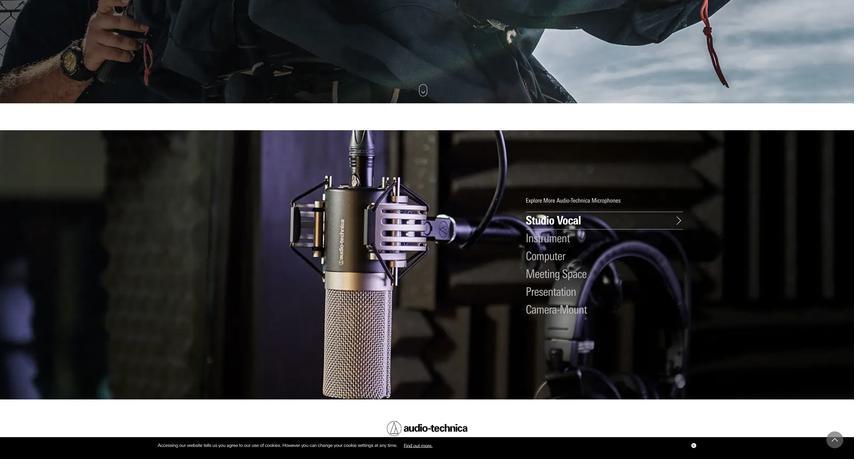 Task type: describe. For each thing, give the bounding box(es) containing it.
meeting
[[526, 267, 560, 281]]

2 you from the left
[[301, 443, 309, 449]]

explore more audio-technica microphones
[[526, 197, 621, 205]]

computer
[[526, 249, 566, 263]]

computer link
[[526, 249, 684, 263]]

tells
[[204, 443, 212, 449]]

us
[[213, 443, 217, 449]]

website
[[187, 443, 203, 449]]

shotgun microphone mounted to broadcast camera image
[[0, 0, 855, 104]]

presentation link
[[526, 285, 684, 299]]

find out more. link
[[399, 441, 438, 451]]

arrow up image
[[833, 437, 839, 443]]

camera-mount link
[[526, 303, 684, 317]]

accessing our website tells us you agree to our use of cookies. however you can change your cookie settings at any time.
[[158, 443, 399, 449]]

studio
[[526, 214, 555, 228]]

studio vocal
[[526, 214, 581, 228]]

your
[[334, 443, 343, 449]]

1 you from the left
[[218, 443, 226, 449]]

instrument link
[[526, 231, 684, 246]]



Task type: locate. For each thing, give the bounding box(es) containing it.
1 our from the left
[[179, 443, 186, 449]]

our
[[179, 443, 186, 449], [244, 443, 251, 449]]

vocal
[[557, 214, 581, 228]]

microphones
[[592, 197, 621, 205]]

agree
[[227, 443, 238, 449]]

store logo image
[[387, 422, 468, 437]]

time.
[[388, 443, 398, 449]]

out
[[414, 443, 420, 449]]

mount
[[560, 303, 588, 317]]

change
[[318, 443, 333, 449]]

2 our from the left
[[244, 443, 251, 449]]

you right us on the left bottom of page
[[218, 443, 226, 449]]

accessing
[[158, 443, 178, 449]]

space
[[563, 267, 587, 281]]

1 horizontal spatial you
[[301, 443, 309, 449]]

meeting space link
[[526, 267, 684, 281]]

you
[[218, 443, 226, 449], [301, 443, 309, 449]]

0 horizontal spatial our
[[179, 443, 186, 449]]

studio vocal tab
[[526, 197, 684, 230]]

tab list containing studio vocal
[[526, 197, 684, 319]]

of
[[260, 443, 264, 449]]

to
[[239, 443, 243, 449]]

tab list
[[526, 197, 684, 319]]

camera-mount
[[526, 303, 588, 317]]

explore
[[526, 197, 543, 205]]

cross image
[[693, 445, 695, 448]]

find
[[404, 443, 413, 449]]

more.
[[421, 443, 433, 449]]

1 horizontal spatial our
[[244, 443, 251, 449]]

meeting space
[[526, 267, 587, 281]]

audio-
[[557, 197, 572, 205]]

can
[[310, 443, 317, 449]]

you left the can
[[301, 443, 309, 449]]

more
[[544, 197, 556, 205]]

settings
[[358, 443, 374, 449]]

0 horizontal spatial you
[[218, 443, 226, 449]]

instrument
[[526, 231, 570, 246]]

cookie
[[344, 443, 357, 449]]

our right to
[[244, 443, 251, 449]]

our left website
[[179, 443, 186, 449]]

at
[[375, 443, 379, 449]]

use
[[252, 443, 259, 449]]

camera-
[[526, 303, 560, 317]]

however
[[283, 443, 300, 449]]

studio vocal link
[[526, 214, 684, 228]]

technica
[[572, 197, 591, 205]]

any
[[380, 443, 387, 449]]

cookies.
[[265, 443, 281, 449]]

find out more.
[[404, 443, 433, 449]]

presentation
[[526, 285, 577, 299]]



Task type: vqa. For each thing, say whether or not it's contained in the screenshot.
rightmost Add to Compare
no



